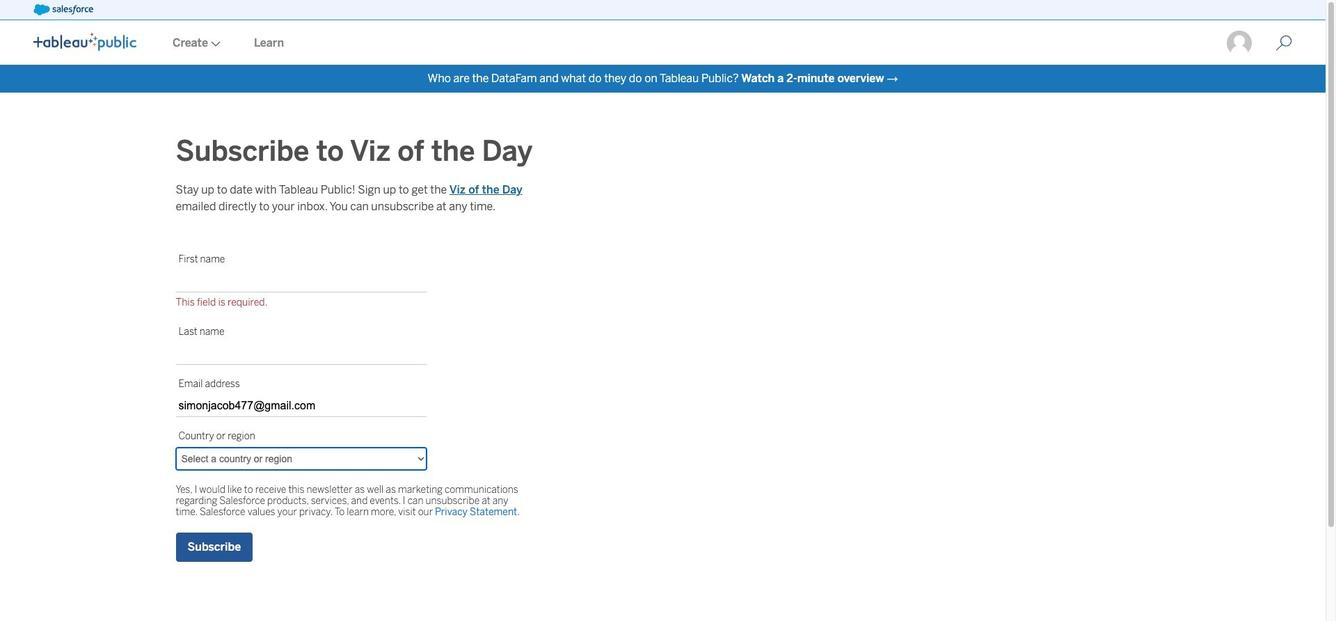 Task type: describe. For each thing, give the bounding box(es) containing it.
go to search image
[[1260, 35, 1310, 52]]

create image
[[208, 41, 221, 47]]



Task type: vqa. For each thing, say whether or not it's contained in the screenshot.
text field
yes



Task type: locate. For each thing, give the bounding box(es) containing it.
None text field
[[176, 271, 427, 292]]

salesforce logo image
[[33, 4, 93, 15]]

jacob.simon6557 image
[[1226, 29, 1254, 57]]

logo image
[[33, 33, 136, 51]]

None text field
[[176, 343, 427, 365]]

None email field
[[176, 396, 427, 417]]



